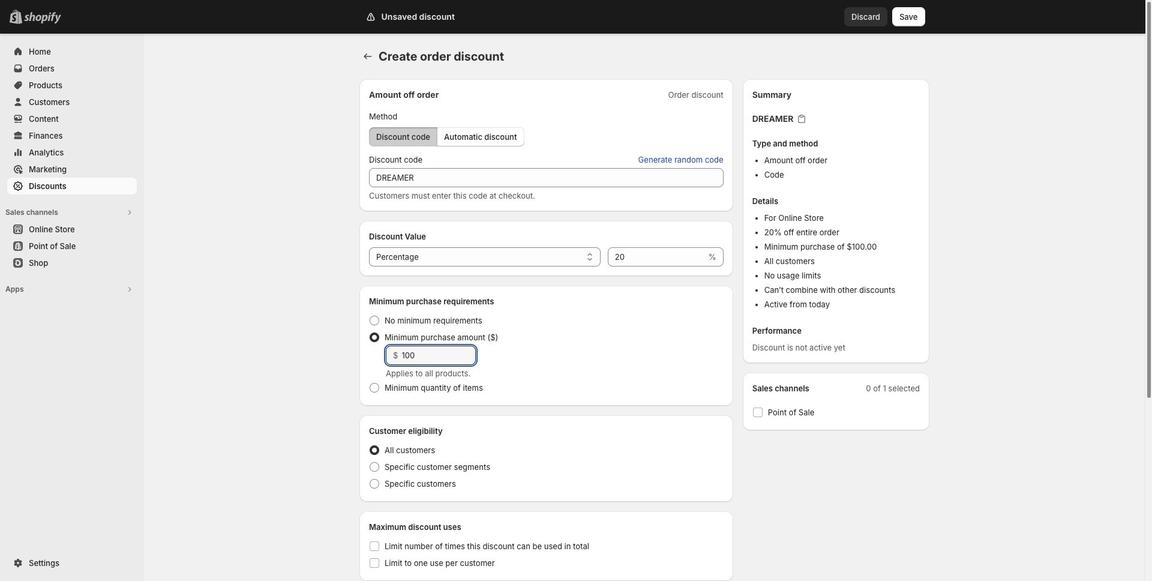 Task type: vqa. For each thing, say whether or not it's contained in the screenshot.
Instafeed icon
no



Task type: describe. For each thing, give the bounding box(es) containing it.
shopify image
[[24, 12, 61, 24]]

0.00 text field
[[402, 346, 476, 365]]



Task type: locate. For each thing, give the bounding box(es) containing it.
None text field
[[369, 168, 724, 187], [608, 247, 707, 267], [369, 168, 724, 187], [608, 247, 707, 267]]



